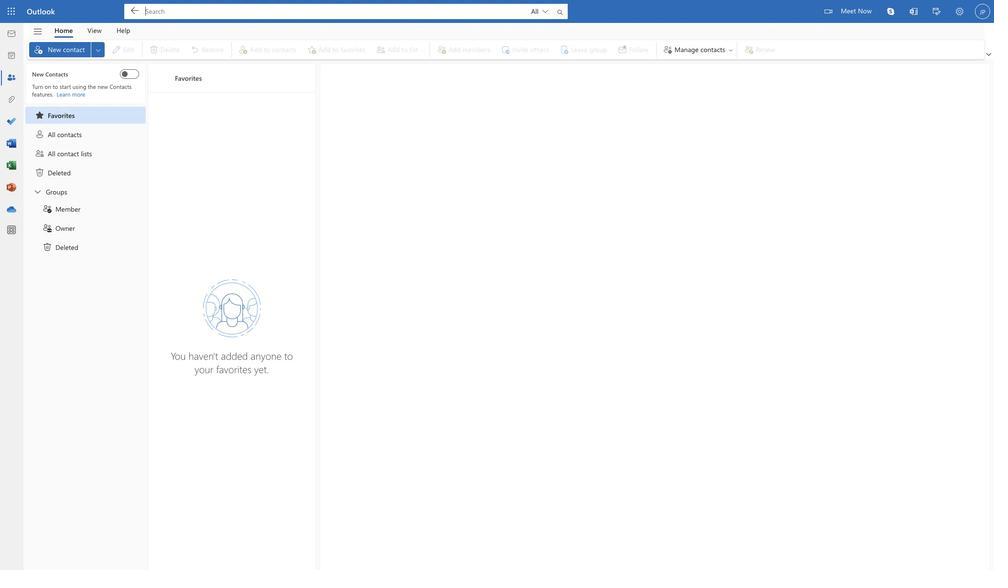 Task type: describe. For each thing, give the bounding box(es) containing it.
favorites inside "favorites" navigation
[[175, 73, 202, 82]]

 button
[[880, 0, 903, 23]]


[[33, 45, 43, 55]]

home
[[55, 26, 73, 35]]

left-rail-appbar navigation
[[2, 23, 21, 221]]

turn on to start using the new contacts features.
[[32, 83, 132, 98]]

 button
[[926, 0, 949, 24]]

favorites navigation
[[148, 64, 316, 570]]

learn more
[[57, 90, 85, 98]]

 member
[[43, 204, 81, 214]]

help button
[[109, 23, 137, 38]]

1 vertical spatial 
[[43, 242, 52, 252]]

0 vertical spatial 
[[35, 168, 44, 177]]

delete group
[[144, 40, 229, 59]]

outlook link
[[27, 0, 55, 23]]

word image
[[7, 139, 16, 149]]


[[131, 7, 139, 14]]

calendar image
[[7, 51, 16, 61]]


[[33, 27, 43, 37]]

your
[[195, 362, 214, 376]]

 inside  manage contacts 
[[728, 47, 734, 53]]

to inside 'turn on to start using the new contacts features.'
[[53, 83, 58, 90]]


[[557, 9, 564, 16]]

all for 
[[48, 149, 55, 158]]


[[33, 187, 43, 197]]

group containing 
[[25, 200, 146, 256]]


[[887, 8, 895, 15]]

meet
[[841, 6, 856, 15]]

new contacts image
[[122, 71, 128, 77]]

 inside  popup button
[[94, 46, 102, 54]]

 button
[[92, 42, 105, 57]]

contact for 
[[63, 45, 85, 54]]

favorites
[[216, 362, 252, 376]]

 button
[[985, 50, 994, 59]]

 all contact lists
[[35, 149, 92, 158]]

you
[[171, 349, 186, 362]]

group containing 
[[25, 183, 146, 256]]

more
[[72, 90, 85, 98]]

to do image
[[7, 117, 16, 127]]

 favorites
[[35, 110, 75, 120]]


[[825, 8, 833, 15]]

1 vertical spatial deleted
[[55, 243, 78, 252]]

0 vertical spatial deleted
[[48, 168, 71, 177]]

home button
[[47, 23, 80, 38]]

contact for 
[[57, 149, 79, 158]]

member
[[55, 204, 81, 213]]

new
[[98, 83, 108, 90]]

favorites inside " favorites"
[[48, 111, 75, 120]]

all for 
[[48, 130, 55, 139]]



Task type: vqa. For each thing, say whether or not it's contained in the screenshot.
view button
yes



Task type: locate. For each thing, give the bounding box(es) containing it.

[[35, 149, 44, 158]]

0 vertical spatial contact
[[63, 45, 85, 54]]

contact
[[63, 45, 85, 54], [57, 149, 79, 158]]

tab list inside "you haven't added anyone to your favorites yet." application
[[47, 23, 138, 38]]

tree
[[25, 63, 146, 256]]

contacts inside  manage contacts 
[[701, 45, 725, 54]]

owner
[[55, 224, 75, 233]]


[[543, 9, 548, 14], [987, 52, 992, 57]]

 left  button at the top
[[543, 9, 548, 14]]

 groups
[[33, 187, 67, 197]]

 group
[[25, 107, 146, 126]]

powerpoint image
[[7, 183, 16, 193]]

0 horizontal spatial new
[[32, 70, 44, 78]]

1 horizontal spatial to
[[284, 349, 293, 362]]

 inside popup button
[[987, 52, 992, 57]]

deleted down the owner
[[55, 243, 78, 252]]

 button
[[553, 4, 568, 19]]

new right 
[[48, 45, 61, 54]]

contacts
[[701, 45, 725, 54], [57, 130, 82, 139]]


[[910, 8, 918, 15]]

to right "anyone"
[[284, 349, 293, 362]]

to right 'on'
[[53, 83, 58, 90]]

1 horizontal spatial contacts
[[110, 83, 132, 90]]

contacts inside  all contacts
[[57, 130, 82, 139]]

new group
[[29, 40, 140, 59]]

group
[[25, 183, 146, 256], [25, 200, 146, 256]]

 down 
[[43, 242, 52, 252]]

0 vertical spatial to
[[53, 83, 58, 90]]

deleted up the groups in the top left of the page
[[48, 168, 71, 177]]

to inside you haven't added anyone to your favorites yet.
[[284, 349, 293, 362]]

 deleted
[[35, 168, 71, 177], [43, 242, 78, 252]]

excel image
[[7, 161, 16, 171]]

1 vertical spatial contact
[[57, 149, 79, 158]]

new inside  new contact
[[48, 45, 61, 54]]

1 horizontal spatial favorites
[[175, 73, 202, 82]]

contact down home 'button'
[[63, 45, 85, 54]]

groups group
[[432, 40, 654, 59]]

contacts down "new contacts" image
[[110, 83, 132, 90]]

all 
[[531, 7, 548, 16]]

contact left lists
[[57, 149, 79, 158]]


[[43, 223, 52, 233]]

1 vertical spatial contacts
[[110, 83, 132, 90]]

 manage contacts 
[[663, 45, 734, 55]]


[[35, 130, 44, 139]]

help
[[116, 26, 130, 35]]

added
[[221, 349, 248, 362]]

 right manage at the top right of page
[[728, 47, 734, 53]]


[[35, 110, 44, 120]]

1 vertical spatial contacts
[[57, 130, 82, 139]]

using
[[73, 83, 86, 90]]

view
[[88, 26, 102, 35]]

all right 
[[48, 149, 55, 158]]

tree inside "you haven't added anyone to your favorites yet." application
[[25, 63, 146, 256]]

 button
[[949, 0, 972, 24]]

tree containing 
[[25, 63, 146, 256]]

1 horizontal spatial new
[[48, 45, 61, 54]]

mail image
[[7, 29, 16, 39]]

1 vertical spatial favorites
[[48, 111, 75, 120]]

0 horizontal spatial 
[[543, 9, 548, 14]]

learn
[[57, 90, 71, 98]]

1 vertical spatial 
[[987, 52, 992, 57]]

yet.
[[254, 362, 269, 376]]

1 horizontal spatial 
[[728, 47, 734, 53]]


[[94, 46, 102, 54], [728, 47, 734, 53]]

the
[[88, 83, 96, 90]]

1 vertical spatial  deleted
[[43, 242, 78, 252]]

meet now
[[841, 6, 872, 15]]

 down view button
[[94, 46, 102, 54]]

anyone
[[251, 349, 282, 362]]

you haven't added anyone to your favorites yet.
[[171, 349, 293, 376]]


[[933, 8, 941, 15]]

contacts
[[45, 70, 68, 78], [110, 83, 132, 90]]

contacts right manage at the top right of page
[[701, 45, 725, 54]]

1 vertical spatial to
[[284, 349, 293, 362]]

Search search field
[[124, 4, 568, 19]]


[[35, 168, 44, 177], [43, 242, 52, 252]]

files image
[[7, 95, 16, 105]]

groups
[[46, 187, 67, 196]]

all inside  all contact lists
[[48, 149, 55, 158]]

on
[[45, 83, 51, 90]]

 all contacts
[[35, 130, 82, 139]]

now
[[858, 6, 872, 15]]

contact inside  all contact lists
[[57, 149, 79, 158]]

 button
[[903, 0, 926, 24]]

0 vertical spatial  deleted
[[35, 168, 71, 177]]

contacts up start on the left top of the page
[[45, 70, 68, 78]]

all right 
[[48, 130, 55, 139]]

1 vertical spatial new
[[32, 70, 44, 78]]

favorites up  all contacts
[[48, 111, 75, 120]]

more apps image
[[7, 226, 16, 235]]

0 vertical spatial contacts
[[701, 45, 725, 54]]

Search field
[[145, 6, 527, 16]]


[[663, 45, 673, 55]]

 owner
[[43, 223, 75, 233]]

new contacts
[[32, 70, 68, 78]]

contact inside  new contact
[[63, 45, 85, 54]]

0 horizontal spatial favorites
[[48, 111, 75, 120]]

0 horizontal spatial to
[[53, 83, 58, 90]]

0 vertical spatial favorites
[[175, 73, 202, 82]]


[[956, 8, 964, 15]]


[[43, 204, 52, 214]]

1 vertical spatial all
[[48, 130, 55, 139]]

all inside  all contacts
[[48, 130, 55, 139]]

favorites down delete group
[[175, 73, 202, 82]]

new
[[48, 45, 61, 54], [32, 70, 44, 78]]

0 horizontal spatial contacts
[[45, 70, 68, 78]]

2 group from the top
[[25, 200, 146, 256]]

contacts for 
[[57, 130, 82, 139]]

all inside 'search' search box
[[531, 7, 539, 16]]

contacts for 
[[701, 45, 725, 54]]

 down 
[[35, 168, 44, 177]]

0 vertical spatial all
[[531, 7, 539, 16]]

contacts inside 'turn on to start using the new contacts features.'
[[110, 83, 132, 90]]

new inside tree
[[32, 70, 44, 78]]

1 horizontal spatial contacts
[[701, 45, 725, 54]]

tab list
[[47, 23, 138, 38]]

 button
[[124, 4, 145, 19]]

contacts up  all contact lists
[[57, 130, 82, 139]]

outlook banner
[[0, 0, 994, 24]]

onedrive image
[[7, 205, 16, 215]]

deleted
[[48, 168, 71, 177], [55, 243, 78, 252]]

contact details view main content
[[320, 63, 991, 570]]

 button
[[28, 23, 47, 40]]

action group
[[234, 40, 428, 59]]

0 vertical spatial 
[[543, 9, 548, 14]]

new up 'turn'
[[32, 70, 44, 78]]

1 group from the top
[[25, 183, 146, 256]]

people image
[[7, 73, 16, 83]]

2 vertical spatial all
[[48, 149, 55, 158]]

 down jp icon
[[987, 52, 992, 57]]

tab list containing home
[[47, 23, 138, 38]]

features.
[[32, 90, 54, 98]]

0 horizontal spatial 
[[94, 46, 102, 54]]

all
[[531, 7, 539, 16], [48, 130, 55, 139], [48, 149, 55, 158]]

start
[[60, 83, 71, 90]]

 new contact
[[33, 45, 85, 55]]

view button
[[80, 23, 109, 38]]

turn
[[32, 83, 43, 90]]

you haven't added anyone to your favorites yet. application
[[0, 0, 994, 570]]

 deleted down  owner
[[43, 242, 78, 252]]

learn more link
[[57, 90, 85, 98]]

1 horizontal spatial 
[[987, 52, 992, 57]]

to
[[53, 83, 58, 90], [284, 349, 293, 362]]

jp image
[[975, 4, 991, 19]]

0 horizontal spatial contacts
[[57, 130, 82, 139]]

lists
[[81, 149, 92, 158]]

 deleted up  groups
[[35, 168, 71, 177]]

manage
[[675, 45, 699, 54]]

0 vertical spatial contacts
[[45, 70, 68, 78]]

outlook
[[27, 6, 55, 16]]

haven't
[[189, 349, 218, 362]]

all left  button at the top
[[531, 7, 539, 16]]

favorites
[[175, 73, 202, 82], [48, 111, 75, 120]]

 inside the all 
[[543, 9, 548, 14]]

0 vertical spatial new
[[48, 45, 61, 54]]



